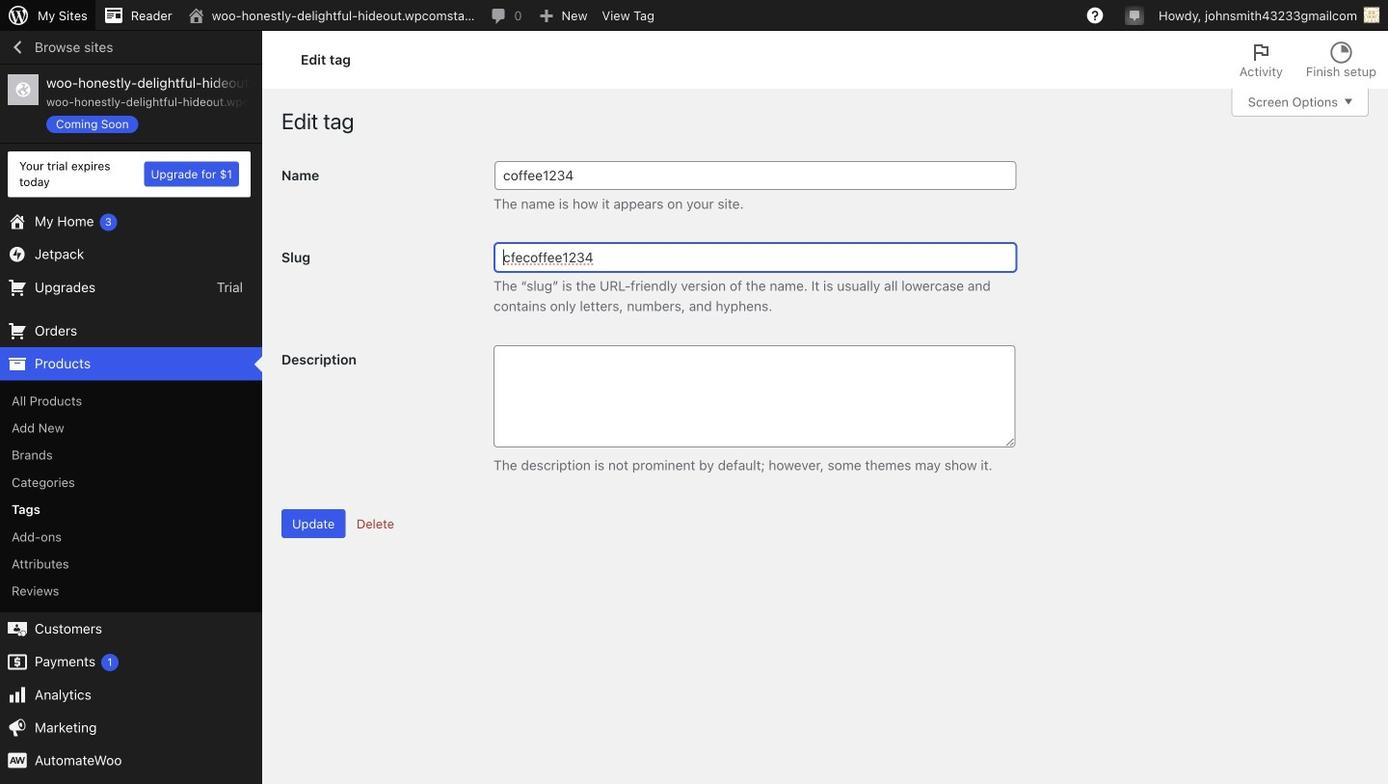 Task type: describe. For each thing, give the bounding box(es) containing it.
toolbar navigation
[[0, 0, 1389, 35]]



Task type: locate. For each thing, give the bounding box(es) containing it.
None submit
[[282, 509, 346, 538]]

notification image
[[1128, 7, 1143, 22]]

None text field
[[495, 161, 1017, 190]]

None text field
[[495, 243, 1017, 272], [494, 345, 1016, 447], [495, 243, 1017, 272], [494, 345, 1016, 447]]

main menu navigation
[[0, 31, 262, 784]]

tab list
[[1229, 31, 1389, 89]]



Task type: vqa. For each thing, say whether or not it's contained in the screenshot.
Take the survey icon
no



